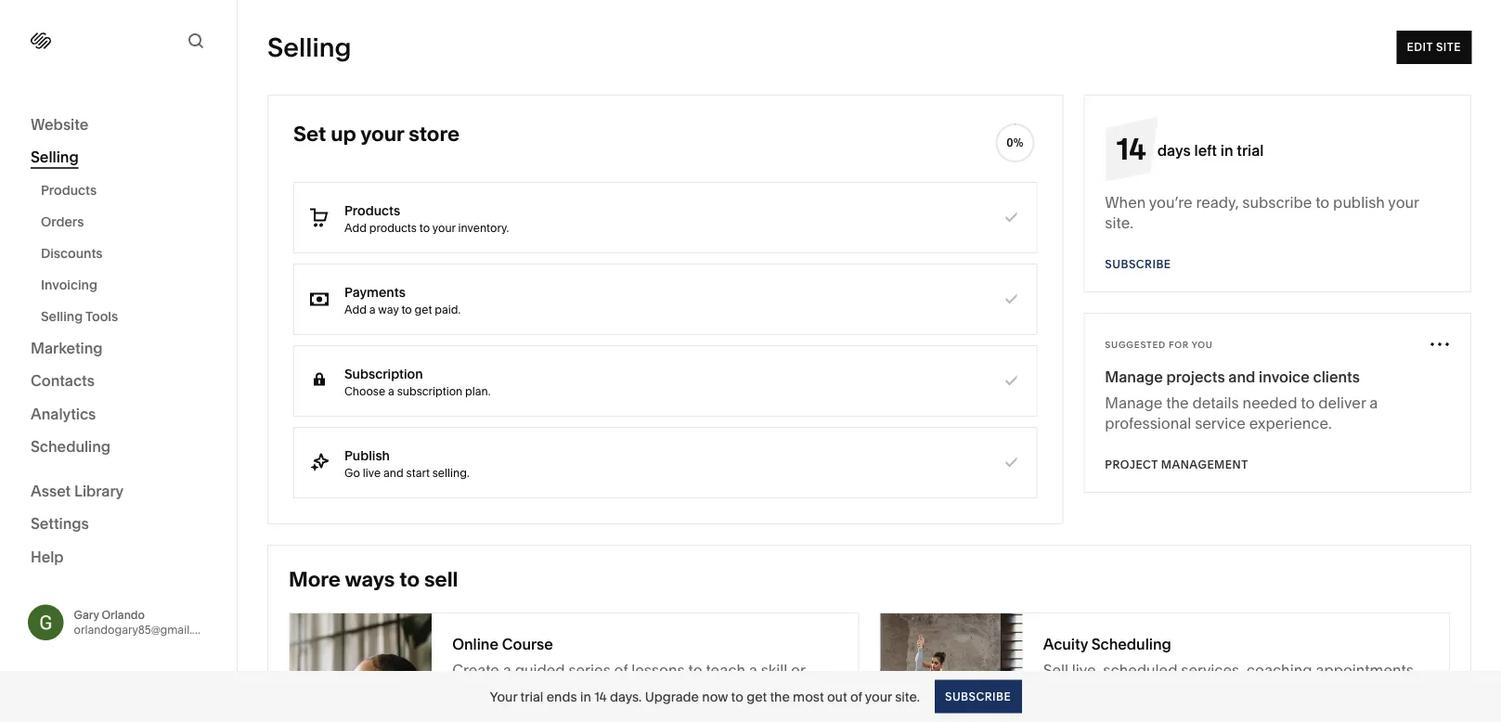 Task type: vqa. For each thing, say whether or not it's contained in the screenshot.


Task type: locate. For each thing, give the bounding box(es) containing it.
on
[[514, 682, 532, 700]]

when you're ready, subscribe to publish your site.
[[1106, 193, 1420, 232]]

0 vertical spatial site.
[[1106, 214, 1134, 232]]

to up experience.
[[1301, 394, 1316, 412]]

2 add from the top
[[345, 303, 367, 316]]

1 horizontal spatial trial
[[1237, 141, 1264, 159]]

analytics
[[31, 405, 96, 423]]

discounts
[[41, 246, 103, 261]]

add left products in the top of the page
[[345, 221, 367, 235]]

0 horizontal spatial products
[[41, 183, 97, 198]]

trial
[[1237, 141, 1264, 159], [521, 689, 544, 705]]

and
[[1229, 368, 1256, 386], [384, 466, 404, 480]]

in right ends
[[580, 689, 591, 705]]

0 horizontal spatial subscribe
[[945, 690, 1012, 704]]

14 left days.
[[595, 689, 607, 705]]

or
[[791, 661, 806, 679], [1044, 682, 1058, 700]]

0 horizontal spatial trial
[[521, 689, 544, 705]]

and right 'live' at the bottom left
[[384, 466, 404, 480]]

create
[[452, 661, 500, 679]]

in right left on the top
[[1221, 141, 1234, 159]]

contacts
[[31, 372, 95, 390]]

a right "deliver"
[[1370, 394, 1379, 412]]

2 vertical spatial selling
[[41, 309, 83, 325]]

sell
[[424, 567, 458, 592]]

1 vertical spatial add
[[345, 303, 367, 316]]

settings link
[[31, 514, 206, 536]]

0 horizontal spatial in
[[580, 689, 591, 705]]

0 horizontal spatial site.
[[896, 689, 920, 705]]

plan.
[[465, 385, 491, 398]]

scheduling inside acuity scheduling sell live, scheduled services, coaching appointments or classes
[[1092, 635, 1172, 653]]

selling link
[[31, 147, 206, 169]]

0 horizontal spatial 14
[[595, 689, 607, 705]]

1 horizontal spatial subscribe
[[1106, 258, 1172, 271]]

1 horizontal spatial scheduling
[[1092, 635, 1172, 653]]

to left publish
[[1316, 193, 1330, 211]]

get down skill
[[747, 689, 767, 705]]

site.
[[1106, 214, 1134, 232], [896, 689, 920, 705]]

0 vertical spatial and
[[1229, 368, 1256, 386]]

a inside subscription choose a subscription plan.
[[388, 385, 395, 398]]

your
[[361, 121, 404, 146], [1389, 193, 1420, 211], [433, 221, 456, 235], [865, 689, 892, 705]]

edit
[[1408, 40, 1434, 54]]

clients
[[1314, 368, 1361, 386]]

upgrade
[[645, 689, 699, 705]]

0 vertical spatial subscribe button
[[1106, 248, 1172, 281]]

of
[[614, 661, 628, 679], [851, 689, 863, 705]]

suggested for you
[[1106, 339, 1214, 351]]

1 vertical spatial of
[[851, 689, 863, 705]]

or right skill
[[791, 661, 806, 679]]

selling tools
[[41, 309, 118, 325]]

payments add a way to get paid.
[[345, 284, 461, 316]]

site. right out
[[896, 689, 920, 705]]

1 horizontal spatial in
[[1221, 141, 1234, 159]]

selling up the marketing
[[41, 309, 83, 325]]

0 horizontal spatial get
[[415, 303, 432, 316]]

site
[[1437, 40, 1462, 54]]

and inside publish go live and start selling.
[[384, 466, 404, 480]]

add inside the products add products to your inventory.
[[345, 221, 367, 235]]

selling down website on the left top
[[31, 148, 79, 166]]

tools
[[86, 309, 118, 325]]

to left sell
[[400, 567, 420, 592]]

products inside the products add products to your inventory.
[[345, 202, 400, 218]]

to inside the products add products to your inventory.
[[420, 221, 430, 235]]

0 vertical spatial the
[[1167, 394, 1189, 412]]

0 vertical spatial add
[[345, 221, 367, 235]]

1 vertical spatial or
[[1044, 682, 1058, 700]]

scheduling up scheduled
[[1092, 635, 1172, 653]]

site. down the when
[[1106, 214, 1134, 232]]

a down subscription
[[388, 385, 395, 398]]

manage down suggested
[[1106, 368, 1164, 386]]

0 horizontal spatial subscribe button
[[935, 680, 1022, 714]]

your inside the products add products to your inventory.
[[433, 221, 456, 235]]

orders
[[41, 214, 84, 230]]

trial right left on the top
[[1237, 141, 1264, 159]]

out
[[827, 689, 848, 705]]

publish go live and start selling.
[[345, 448, 470, 480]]

the down "projects"
[[1167, 394, 1189, 412]]

orders link
[[41, 206, 216, 238]]

of right out
[[851, 689, 863, 705]]

0 vertical spatial manage
[[1106, 368, 1164, 386]]

get left paid.
[[415, 303, 432, 316]]

0 vertical spatial get
[[415, 303, 432, 316]]

site. inside 'when you're ready, subscribe to publish your site.'
[[1106, 214, 1134, 232]]

selling
[[267, 32, 351, 63], [31, 148, 79, 166], [41, 309, 83, 325]]

trial down guided
[[521, 689, 544, 705]]

library
[[74, 482, 124, 500]]

0 vertical spatial subscribe
[[1106, 258, 1172, 271]]

selling up the set
[[267, 32, 351, 63]]

your
[[490, 689, 518, 705]]

paid.
[[435, 303, 461, 316]]

details
[[1193, 394, 1240, 412]]

analytics link
[[31, 404, 206, 426]]

start
[[406, 466, 430, 480]]

1 horizontal spatial or
[[1044, 682, 1058, 700]]

0 horizontal spatial the
[[770, 689, 790, 705]]

the down skill
[[770, 689, 790, 705]]

professional
[[1106, 414, 1192, 432]]

scheduled
[[1104, 661, 1178, 679]]

selling.
[[433, 466, 470, 480]]

a
[[369, 303, 376, 316], [388, 385, 395, 398], [1370, 394, 1379, 412], [503, 661, 512, 679], [749, 661, 758, 679], [535, 682, 544, 700]]

to inside the online course create a guided series of lessons to teach a skill or educate on a topic
[[689, 661, 703, 679]]

1 horizontal spatial and
[[1229, 368, 1256, 386]]

add down payments
[[345, 303, 367, 316]]

scheduling down the analytics
[[31, 438, 111, 456]]

products add products to your inventory.
[[345, 202, 509, 235]]

publish
[[1334, 193, 1386, 211]]

1 horizontal spatial of
[[851, 689, 863, 705]]

0%
[[1007, 136, 1024, 150]]

way
[[378, 303, 399, 316]]

0 horizontal spatial or
[[791, 661, 806, 679]]

add
[[345, 221, 367, 235], [345, 303, 367, 316]]

more
[[289, 567, 341, 592]]

scheduling
[[31, 438, 111, 456], [1092, 635, 1172, 653]]

invoice
[[1259, 368, 1310, 386]]

skill
[[761, 661, 788, 679]]

publish
[[345, 448, 390, 463]]

and up "details"
[[1229, 368, 1256, 386]]

needed
[[1243, 394, 1298, 412]]

products up products in the top of the page
[[345, 202, 400, 218]]

1 vertical spatial the
[[770, 689, 790, 705]]

0 horizontal spatial and
[[384, 466, 404, 480]]

0 vertical spatial scheduling
[[31, 438, 111, 456]]

0 vertical spatial of
[[614, 661, 628, 679]]

1 horizontal spatial get
[[747, 689, 767, 705]]

set up your store
[[293, 121, 460, 146]]

most
[[793, 689, 824, 705]]

2 manage from the top
[[1106, 394, 1163, 412]]

1 manage from the top
[[1106, 368, 1164, 386]]

1 horizontal spatial the
[[1167, 394, 1189, 412]]

1 add from the top
[[345, 221, 367, 235]]

orlando
[[102, 609, 145, 622]]

to right products in the top of the page
[[420, 221, 430, 235]]

or down sell
[[1044, 682, 1058, 700]]

1 vertical spatial trial
[[521, 689, 544, 705]]

0 vertical spatial in
[[1221, 141, 1234, 159]]

1 vertical spatial selling
[[31, 148, 79, 166]]

14 left days
[[1117, 130, 1146, 167]]

manage up professional
[[1106, 394, 1163, 412]]

add for products
[[345, 221, 367, 235]]

and inside manage projects and invoice clients manage the details needed to deliver a professional service experience.
[[1229, 368, 1256, 386]]

0 horizontal spatial of
[[614, 661, 628, 679]]

your right up
[[361, 121, 404, 146]]

0 vertical spatial trial
[[1237, 141, 1264, 159]]

1 horizontal spatial products
[[345, 202, 400, 218]]

of up days.
[[614, 661, 628, 679]]

series
[[569, 661, 611, 679]]

subscribe
[[1243, 193, 1313, 211]]

or inside the online course create a guided series of lessons to teach a skill or educate on a topic
[[791, 661, 806, 679]]

your right publish
[[1389, 193, 1420, 211]]

1 horizontal spatial site.
[[1106, 214, 1134, 232]]

14
[[1117, 130, 1146, 167], [595, 689, 607, 705]]

1 vertical spatial manage
[[1106, 394, 1163, 412]]

of inside the online course create a guided series of lessons to teach a skill or educate on a topic
[[614, 661, 628, 679]]

0 vertical spatial products
[[41, 183, 97, 198]]

subscribe button
[[1106, 248, 1172, 281], [935, 680, 1022, 714]]

a up your
[[503, 661, 512, 679]]

add inside payments add a way to get paid.
[[345, 303, 367, 316]]

0 vertical spatial or
[[791, 661, 806, 679]]

products up orders
[[41, 183, 97, 198]]

products
[[41, 183, 97, 198], [345, 202, 400, 218]]

live
[[363, 466, 381, 480]]

to up the 'your trial ends in 14 days. upgrade now to get the most out of your site.'
[[689, 661, 703, 679]]

selling inside selling "link"
[[31, 148, 79, 166]]

inventory.
[[458, 221, 509, 235]]

1 vertical spatial scheduling
[[1092, 635, 1172, 653]]

a left way
[[369, 303, 376, 316]]

to right way
[[402, 303, 412, 316]]

products inside products link
[[41, 183, 97, 198]]

1 vertical spatial and
[[384, 466, 404, 480]]

0 vertical spatial 14
[[1117, 130, 1146, 167]]

1 horizontal spatial 14
[[1117, 130, 1146, 167]]

get inside payments add a way to get paid.
[[415, 303, 432, 316]]

1 vertical spatial products
[[345, 202, 400, 218]]

up
[[331, 121, 356, 146]]

1 vertical spatial subscribe button
[[935, 680, 1022, 714]]

your left inventory.
[[433, 221, 456, 235]]

a left skill
[[749, 661, 758, 679]]



Task type: describe. For each thing, give the bounding box(es) containing it.
lessons
[[632, 661, 685, 679]]

scheduling link
[[31, 437, 206, 459]]

marketing
[[31, 339, 103, 357]]

coaching
[[1247, 661, 1313, 679]]

invoicing
[[41, 277, 97, 293]]

manage projects and invoice clients manage the details needed to deliver a professional service experience.
[[1106, 368, 1379, 432]]

set
[[293, 121, 326, 146]]

to inside 'when you're ready, subscribe to publish your site.'
[[1316, 193, 1330, 211]]

orlandogary85@gmail.com
[[74, 623, 216, 637]]

subscription
[[397, 385, 463, 398]]

more ways to sell
[[289, 567, 458, 592]]

website link
[[31, 114, 206, 136]]

management
[[1162, 458, 1249, 472]]

guided
[[515, 661, 565, 679]]

ends
[[547, 689, 577, 705]]

now
[[702, 689, 728, 705]]

acuity scheduling sell live, scheduled services, coaching appointments or classes
[[1044, 635, 1414, 700]]

ways
[[345, 567, 395, 592]]

0 vertical spatial selling
[[267, 32, 351, 63]]

add for payments
[[345, 303, 367, 316]]

sell
[[1044, 661, 1069, 679]]

1 vertical spatial in
[[580, 689, 591, 705]]

0 horizontal spatial scheduling
[[31, 438, 111, 456]]

marketing link
[[31, 338, 206, 360]]

products link
[[41, 175, 216, 206]]

website
[[31, 115, 89, 133]]

store
[[409, 121, 460, 146]]

asset library link
[[31, 481, 206, 503]]

contacts link
[[31, 371, 206, 393]]

or inside acuity scheduling sell live, scheduled services, coaching appointments or classes
[[1044, 682, 1058, 700]]

asset library
[[31, 482, 124, 500]]

selling inside selling tools link
[[41, 309, 83, 325]]

the inside manage projects and invoice clients manage the details needed to deliver a professional service experience.
[[1167, 394, 1189, 412]]

service
[[1195, 414, 1246, 432]]

to inside manage projects and invoice clients manage the details needed to deliver a professional service experience.
[[1301, 394, 1316, 412]]

deliver
[[1319, 394, 1367, 412]]

1 vertical spatial 14
[[595, 689, 607, 705]]

products for products add products to your inventory.
[[345, 202, 400, 218]]

choose
[[345, 385, 386, 398]]

projects
[[1167, 368, 1226, 386]]

for
[[1169, 339, 1190, 351]]

to right now
[[731, 689, 744, 705]]

a inside payments add a way to get paid.
[[369, 303, 376, 316]]

go
[[345, 466, 360, 480]]

help link
[[31, 547, 64, 567]]

days left in trial
[[1158, 141, 1264, 159]]

classes
[[1061, 682, 1114, 700]]

1 vertical spatial get
[[747, 689, 767, 705]]

to inside payments add a way to get paid.
[[402, 303, 412, 316]]

gary orlando orlandogary85@gmail.com
[[74, 609, 216, 637]]

discounts link
[[41, 238, 216, 269]]

course
[[502, 635, 553, 653]]

invoicing link
[[41, 269, 216, 301]]

a right on
[[535, 682, 544, 700]]

online course create a guided series of lessons to teach a skill or educate on a topic
[[452, 635, 806, 700]]

1 vertical spatial site.
[[896, 689, 920, 705]]

appointments
[[1316, 661, 1414, 679]]

1 horizontal spatial subscribe button
[[1106, 248, 1172, 281]]

topic
[[547, 682, 583, 700]]

products
[[369, 221, 417, 235]]

subscription
[[345, 366, 423, 382]]

subscription choose a subscription plan.
[[345, 366, 491, 398]]

online
[[452, 635, 499, 653]]

project management button
[[1106, 449, 1249, 482]]

ready,
[[1197, 193, 1239, 211]]

edit site button
[[1397, 31, 1472, 64]]

your inside 'when you're ready, subscribe to publish your site.'
[[1389, 193, 1420, 211]]

products for products
[[41, 183, 97, 198]]

days
[[1158, 141, 1191, 159]]

educate
[[452, 682, 510, 700]]

suggested
[[1106, 339, 1167, 351]]

project
[[1106, 458, 1159, 472]]

edit site
[[1408, 40, 1462, 54]]

asset
[[31, 482, 71, 500]]

days.
[[610, 689, 642, 705]]

you
[[1192, 339, 1214, 351]]

1 vertical spatial subscribe
[[945, 690, 1012, 704]]

project management
[[1106, 458, 1249, 472]]

a inside manage projects and invoice clients manage the details needed to deliver a professional service experience.
[[1370, 394, 1379, 412]]

left
[[1195, 141, 1218, 159]]

settings
[[31, 515, 89, 533]]

live,
[[1073, 661, 1100, 679]]

acuity
[[1044, 635, 1088, 653]]

your right out
[[865, 689, 892, 705]]



